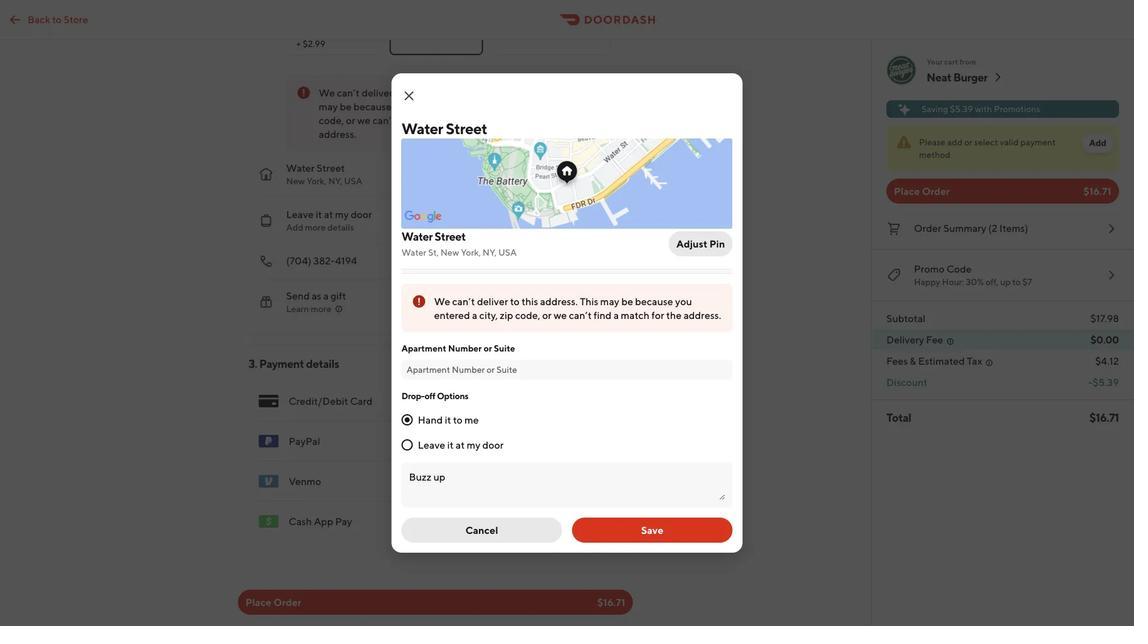 Task type: vqa. For each thing, say whether or not it's contained in the screenshot.
3,500+ ratings •
no



Task type: describe. For each thing, give the bounding box(es) containing it.
(704)
[[286, 255, 312, 267]]

find for bottommost the we can't deliver to this address. this may be because you entered a city, zip code, or we can't find a match for the address. status
[[594, 310, 612, 321]]

0 vertical spatial $16.71
[[1084, 185, 1112, 197]]

happy
[[915, 277, 941, 287]]

add
[[948, 137, 963, 147]]

up
[[1001, 277, 1011, 287]]

drop-
[[402, 391, 425, 401]]

1 vertical spatial because
[[635, 296, 674, 308]]

as
[[312, 290, 321, 302]]

fees
[[887, 355, 908, 367]]

add button
[[1082, 133, 1115, 153]]

pin
[[710, 238, 725, 250]]

Leave it at my door radio
[[402, 440, 413, 451]]

venmo button
[[249, 462, 623, 502]]

1 vertical spatial place order
[[246, 597, 302, 609]]

cancel
[[466, 525, 498, 537]]

4194
[[335, 255, 357, 267]]

adjust pin button
[[669, 231, 733, 257]]

neat
[[927, 70, 952, 84]]

$5.39 for saving
[[951, 104, 974, 114]]

discount
[[887, 377, 928, 389]]

ny, inside water street water st, new york, ny, usa
[[483, 247, 497, 258]]

choose a time
[[503, 11, 560, 21]]

+ $2.99
[[296, 39, 326, 49]]

$4.12
[[1096, 355, 1120, 367]]

delivery
[[887, 334, 925, 346]]

subtotal
[[887, 313, 926, 325]]

show menu image
[[259, 391, 279, 412]]

2 vertical spatial $16.71
[[598, 597, 626, 609]]

1 vertical spatial details
[[306, 357, 339, 370]]

details inside 'leave it at my door add more details'
[[328, 222, 354, 233]]

adjust pin
[[677, 238, 725, 250]]

cart
[[945, 57, 959, 66]]

total
[[887, 411, 912, 424]]

&
[[910, 355, 917, 367]]

select
[[975, 137, 999, 147]]

1 vertical spatial match
[[621, 310, 650, 321]]

or left the suite
[[484, 343, 492, 354]]

at for leave it at my door
[[456, 439, 465, 451]]

items)
[[1000, 222, 1029, 234]]

deliver inside we can't deliver to this address. this may be because you entered a city, zip code, or we can't find a match for the address. button
[[362, 87, 393, 99]]

learn more button
[[286, 303, 344, 316]]

saving
[[922, 104, 949, 114]]

from
[[960, 57, 977, 66]]

valid
[[1000, 137, 1019, 147]]

order inside button
[[915, 222, 942, 234]]

street for water street water st, new york, ny, usa
[[435, 230, 466, 243]]

credit/debit
[[289, 396, 348, 407]]

Apartment Number or Suite text field
[[407, 364, 728, 376]]

+
[[296, 39, 301, 49]]

save button
[[572, 518, 733, 543]]

york, inside water street water st, new york, ny, usa
[[461, 247, 481, 258]]

1 horizontal spatial code,
[[515, 310, 541, 321]]

1 horizontal spatial place order
[[895, 185, 951, 197]]

to up the water street
[[395, 87, 404, 99]]

menu containing credit/debit card
[[249, 381, 623, 542]]

promo
[[915, 263, 945, 275]]

water street water st, new york, ny, usa
[[402, 230, 517, 258]]

choose
[[503, 11, 534, 21]]

382-
[[314, 255, 335, 267]]

leave for leave it at my door add more details
[[286, 209, 314, 220]]

back to store
[[28, 13, 88, 25]]

find for top the we can't deliver to this address. this may be because you entered a city, zip code, or we can't find a match for the address. status
[[398, 114, 415, 126]]

you inside button
[[394, 101, 411, 113]]

we can't deliver to this address. this may be because you entered a city, zip code, or we can't find a match for the address. inside we can't deliver to this address. this may be because you entered a city, zip code, or we can't find a match for the address. button
[[319, 87, 492, 140]]

neat burger
[[927, 70, 988, 84]]

apartment number or suite
[[402, 343, 515, 354]]

burger
[[954, 70, 988, 84]]

1 horizontal spatial zip
[[500, 310, 513, 321]]

venmo
[[289, 476, 321, 488]]

code
[[947, 263, 972, 275]]

street for water street
[[446, 119, 487, 137]]

send
[[286, 290, 310, 302]]

cancel button
[[402, 518, 562, 543]]

1 horizontal spatial we
[[554, 310, 567, 321]]

neat burger button
[[927, 70, 1006, 85]]

a inside option
[[536, 11, 541, 21]]

leave it at my door add more details
[[286, 209, 372, 233]]

can't up number
[[452, 296, 475, 308]]

Choose a time radio
[[493, 0, 611, 55]]

can't left close icon
[[337, 87, 360, 99]]

please
[[920, 137, 946, 147]]

app
[[314, 516, 333, 528]]

3. payment details
[[249, 357, 339, 370]]

more inside learn more button
[[311, 304, 332, 314]]

be inside button
[[340, 101, 352, 113]]

suite
[[494, 343, 515, 354]]

pay
[[335, 516, 352, 528]]

for for top the we can't deliver to this address. this may be because you entered a city, zip code, or we can't find a match for the address. status
[[455, 114, 468, 126]]

(704) 382-4194
[[286, 255, 357, 267]]

-
[[1089, 377, 1093, 389]]

water for water street
[[402, 119, 443, 137]]

saving $5.39 with promotions button
[[887, 100, 1120, 118]]

0 vertical spatial place
[[895, 185, 920, 197]]

water left st,
[[402, 247, 427, 258]]

adjust
[[677, 238, 708, 250]]

cash
[[289, 516, 312, 528]]

$17.98
[[1091, 313, 1120, 325]]

can't left the water street
[[373, 114, 396, 126]]

back
[[28, 13, 50, 25]]

apartment
[[402, 343, 447, 354]]

add inside button
[[1090, 138, 1107, 148]]

1 horizontal spatial deliver
[[477, 296, 508, 308]]

0 vertical spatial we can't deliver to this address. this may be because you entered a city, zip code, or we can't find a match for the address. status
[[286, 75, 575, 151]]

to inside promo code happy hour: 30% off, up to $7
[[1013, 277, 1021, 287]]

30%
[[966, 277, 984, 287]]

your
[[927, 57, 943, 66]]

send as a gift
[[286, 290, 346, 302]]

the inside button
[[470, 114, 486, 126]]

cash app pay
[[289, 516, 352, 528]]

summary
[[944, 222, 987, 234]]

it for leave it at my door add more details
[[316, 209, 322, 220]]

water street
[[402, 119, 487, 137]]

we inside button
[[319, 87, 335, 99]]

card
[[350, 396, 373, 407]]

we can't deliver to this address. this may be because you entered a city, zip code, or we can't find a match for the address. button
[[286, 75, 575, 151]]

options
[[437, 391, 469, 401]]

usa inside water street water st, new york, ny, usa
[[499, 247, 517, 258]]

my for leave it at my door add more details
[[335, 209, 349, 220]]

hour:
[[943, 277, 965, 287]]

water street new york,  ny,  usa
[[286, 162, 363, 186]]

2 vertical spatial order
[[274, 597, 302, 609]]

0 vertical spatial order
[[923, 185, 951, 197]]

payment
[[1021, 137, 1056, 147]]

this inside button
[[465, 87, 483, 99]]

street for water street new york,  ny,  usa
[[317, 162, 345, 174]]

at for leave it at my door add more details
[[324, 209, 333, 220]]

this inside button
[[406, 87, 423, 99]]

option group containing choose a time
[[286, 0, 613, 55]]

gift
[[331, 290, 346, 302]]

(704) 382-4194 button
[[249, 244, 613, 279]]

to up the suite
[[510, 296, 520, 308]]

fee
[[927, 334, 944, 346]]

back to store button
[[0, 7, 96, 32]]

method
[[920, 150, 951, 160]]

add new payment method image
[[597, 514, 613, 529]]



Task type: locate. For each thing, give the bounding box(es) containing it.
match inside button
[[425, 114, 453, 126]]

1 vertical spatial city,
[[480, 310, 498, 321]]

$16.71
[[1084, 185, 1112, 197], [1090, 411, 1120, 424], [598, 597, 626, 609]]

we can't deliver to this address. this may be because you entered a city, zip code, or we can't find a match for the address.
[[319, 87, 492, 140], [434, 296, 722, 321]]

we can't deliver to this address. this may be because you entered a city, zip code, or we can't find a match for the address. status
[[286, 75, 575, 151], [402, 284, 733, 332]]

0 vertical spatial it
[[316, 209, 322, 220]]

0 vertical spatial $5.39
[[951, 104, 974, 114]]

1 horizontal spatial the
[[667, 310, 682, 321]]

water up 'leave it at my door add more details'
[[286, 162, 315, 174]]

0 horizontal spatial the
[[470, 114, 486, 126]]

3. payment
[[249, 357, 304, 370]]

deliver
[[362, 87, 393, 99], [477, 296, 508, 308]]

find inside button
[[398, 114, 415, 126]]

usa
[[344, 176, 363, 186], [499, 247, 517, 258]]

code, up water street new york,  ny,  usa
[[319, 114, 344, 126]]

1 horizontal spatial add
[[1090, 138, 1107, 148]]

it inside 'leave it at my door add more details'
[[316, 209, 322, 220]]

street inside water street water st, new york, ny, usa
[[435, 230, 466, 243]]

status
[[887, 125, 1120, 171]]

or right the add at the top right
[[965, 137, 973, 147]]

the
[[470, 114, 486, 126], [667, 310, 682, 321]]

option group
[[286, 0, 613, 55]]

place
[[895, 185, 920, 197], [246, 597, 272, 609]]

may
[[319, 101, 338, 113], [601, 296, 620, 308]]

0 vertical spatial add
[[1090, 138, 1107, 148]]

leave it at my door
[[418, 439, 504, 451]]

paypal button
[[249, 422, 623, 462]]

at
[[324, 209, 333, 220], [456, 439, 465, 451]]

1 vertical spatial we
[[554, 310, 567, 321]]

1 horizontal spatial be
[[622, 296, 633, 308]]

with
[[975, 104, 993, 114]]

you
[[394, 101, 411, 113], [676, 296, 692, 308]]

tax
[[967, 355, 983, 367]]

we down (704) 382-4194 button
[[434, 296, 450, 308]]

1 horizontal spatial my
[[467, 439, 481, 451]]

we
[[319, 87, 335, 99], [434, 296, 450, 308]]

new right st,
[[441, 247, 459, 258]]

to left $7
[[1013, 277, 1021, 287]]

credit/debit card
[[289, 396, 373, 407]]

1 vertical spatial we
[[434, 296, 450, 308]]

water down powered by google image
[[402, 230, 433, 243]]

water inside water street new york,  ny,  usa
[[286, 162, 315, 174]]

0 vertical spatial entered
[[413, 101, 449, 113]]

Hand it to me radio
[[402, 415, 413, 426]]

0 vertical spatial york,
[[307, 176, 327, 186]]

1 vertical spatial york,
[[461, 247, 481, 258]]

off
[[425, 391, 436, 401]]

1 vertical spatial place
[[246, 597, 272, 609]]

leave up '(704)'
[[286, 209, 314, 220]]

my down water street new york,  ny,  usa
[[335, 209, 349, 220]]

drop-off options
[[402, 391, 469, 401]]

0 vertical spatial for
[[455, 114, 468, 126]]

street
[[446, 119, 487, 137], [317, 162, 345, 174], [435, 230, 466, 243]]

a
[[536, 11, 541, 21], [451, 101, 456, 113], [417, 114, 423, 126], [323, 290, 329, 302], [472, 310, 478, 321], [614, 310, 619, 321]]

order summary (2 items) button
[[887, 219, 1120, 239]]

0 horizontal spatial we
[[358, 114, 371, 126]]

(2
[[989, 222, 998, 234]]

1 horizontal spatial you
[[676, 296, 692, 308]]

for
[[455, 114, 468, 126], [652, 310, 665, 321]]

1 vertical spatial this
[[522, 296, 538, 308]]

deliver up the suite
[[477, 296, 508, 308]]

1 horizontal spatial place
[[895, 185, 920, 197]]

details
[[328, 222, 354, 233], [306, 357, 339, 370]]

new inside water street new york,  ny,  usa
[[286, 176, 305, 186]]

1 horizontal spatial $5.39
[[1093, 377, 1120, 389]]

for inside button
[[455, 114, 468, 126]]

1 vertical spatial code,
[[515, 310, 541, 321]]

it down water street new york,  ny,  usa
[[316, 209, 322, 220]]

to left me
[[453, 414, 463, 426]]

my for leave it at my door
[[467, 439, 481, 451]]

0 vertical spatial the
[[470, 114, 486, 126]]

saving $5.39 with promotions
[[922, 104, 1041, 114]]

water for water street water st, new york, ny, usa
[[402, 230, 433, 243]]

add
[[1090, 138, 1107, 148], [286, 222, 303, 233]]

order summary (2 items)
[[915, 222, 1029, 234]]

it for leave it at my door
[[448, 439, 454, 451]]

entered inside button
[[413, 101, 449, 113]]

store
[[64, 13, 88, 25]]

can't
[[337, 87, 360, 99], [373, 114, 396, 126], [452, 296, 475, 308], [569, 310, 592, 321]]

entered up the water street
[[413, 101, 449, 113]]

$2.99
[[303, 39, 326, 49]]

or inside button
[[346, 114, 356, 126]]

0 horizontal spatial usa
[[344, 176, 363, 186]]

2 vertical spatial street
[[435, 230, 466, 243]]

more up (704) 382-4194
[[305, 222, 326, 233]]

code, inside button
[[319, 114, 344, 126]]

at down water street new york,  ny,  usa
[[324, 209, 333, 220]]

my down me
[[467, 439, 481, 451]]

city, up the water street
[[458, 101, 476, 113]]

0 vertical spatial this
[[406, 87, 423, 99]]

city, up the suite
[[480, 310, 498, 321]]

0 vertical spatial you
[[394, 101, 411, 113]]

door
[[351, 209, 372, 220], [483, 439, 504, 451]]

can't up apartment number or suite text field
[[569, 310, 592, 321]]

entered
[[413, 101, 449, 113], [434, 310, 470, 321]]

1 vertical spatial this
[[580, 296, 599, 308]]

$5.39 inside button
[[951, 104, 974, 114]]

0 horizontal spatial new
[[286, 176, 305, 186]]

ny, inside water street new york,  ny,  usa
[[328, 176, 342, 186]]

ny, up 'leave it at my door add more details'
[[328, 176, 342, 186]]

more down as
[[311, 304, 332, 314]]

new up 'leave it at my door add more details'
[[286, 176, 305, 186]]

0 vertical spatial this
[[465, 87, 483, 99]]

map region
[[362, 129, 844, 289]]

york, up 'leave it at my door add more details'
[[307, 176, 327, 186]]

we inside button
[[358, 114, 371, 126]]

0 vertical spatial may
[[319, 101, 338, 113]]

1 vertical spatial find
[[594, 310, 612, 321]]

1 vertical spatial $16.71
[[1090, 411, 1120, 424]]

usa inside water street new york,  ny,  usa
[[344, 176, 363, 186]]

may inside button
[[319, 101, 338, 113]]

leave for leave it at my door
[[418, 439, 446, 451]]

more
[[305, 222, 326, 233], [311, 304, 332, 314]]

learn
[[286, 304, 309, 314]]

0 horizontal spatial york,
[[307, 176, 327, 186]]

match
[[425, 114, 453, 126], [621, 310, 650, 321]]

1 vertical spatial new
[[441, 247, 459, 258]]

because inside button
[[354, 101, 392, 113]]

0 horizontal spatial may
[[319, 101, 338, 113]]

ny, right st,
[[483, 247, 497, 258]]

0 horizontal spatial code,
[[319, 114, 344, 126]]

0 vertical spatial place order
[[895, 185, 951, 197]]

may for top the we can't deliver to this address. this may be because you entered a city, zip code, or we can't find a match for the address. status
[[319, 101, 338, 113]]

1 vertical spatial we can't deliver to this address. this may be because you entered a city, zip code, or we can't find a match for the address.
[[434, 296, 722, 321]]

your cart from
[[927, 57, 977, 66]]

1 vertical spatial leave
[[418, 439, 446, 451]]

city, inside button
[[458, 101, 476, 113]]

street inside water street new york,  ny,  usa
[[317, 162, 345, 174]]

0 vertical spatial my
[[335, 209, 349, 220]]

0 vertical spatial more
[[305, 222, 326, 233]]

water down close icon
[[402, 119, 443, 137]]

add inside 'leave it at my door add more details'
[[286, 222, 303, 233]]

0 horizontal spatial door
[[351, 209, 372, 220]]

please add or select valid payment method
[[920, 137, 1056, 160]]

number
[[448, 343, 482, 354]]

1 horizontal spatial door
[[483, 439, 504, 451]]

be
[[340, 101, 352, 113], [622, 296, 633, 308]]

place order
[[895, 185, 951, 197], [246, 597, 302, 609]]

or up apartment number or suite text field
[[543, 310, 552, 321]]

0 horizontal spatial leave
[[286, 209, 314, 220]]

my inside 'leave it at my door add more details'
[[335, 209, 349, 220]]

1 vertical spatial usa
[[499, 247, 517, 258]]

you down 'adjust' in the top right of the page
[[676, 296, 692, 308]]

this
[[406, 87, 423, 99], [522, 296, 538, 308]]

leave
[[286, 209, 314, 220], [418, 439, 446, 451]]

1 horizontal spatial ny,
[[483, 247, 497, 258]]

hand
[[418, 414, 443, 426]]

zip up the water street
[[478, 101, 492, 113]]

0 horizontal spatial ny,
[[328, 176, 342, 186]]

deliver left close icon
[[362, 87, 393, 99]]

water for water street new york,  ny,  usa
[[286, 162, 315, 174]]

1 vertical spatial $5.39
[[1093, 377, 1120, 389]]

1 vertical spatial my
[[467, 439, 481, 451]]

details up 4194
[[328, 222, 354, 233]]

$5.39 down $4.12
[[1093, 377, 1120, 389]]

1 vertical spatial be
[[622, 296, 633, 308]]

0 horizontal spatial at
[[324, 209, 333, 220]]

we down $2.99
[[319, 87, 335, 99]]

york, inside water street new york,  ny,  usa
[[307, 176, 327, 186]]

1 horizontal spatial because
[[635, 296, 674, 308]]

1 vertical spatial we can't deliver to this address. this may be because you entered a city, zip code, or we can't find a match for the address. status
[[402, 284, 733, 332]]

+ $2.99 radio
[[286, 0, 380, 55]]

promo code happy hour: 30% off, up to $7
[[915, 263, 1033, 287]]

or inside the please add or select valid payment method
[[965, 137, 973, 147]]

$5.39 for -
[[1093, 377, 1120, 389]]

or up water street new york,  ny,  usa
[[346, 114, 356, 126]]

new inside water street water st, new york, ny, usa
[[441, 247, 459, 258]]

close image
[[402, 88, 417, 104]]

york,
[[307, 176, 327, 186], [461, 247, 481, 258]]

0 horizontal spatial for
[[455, 114, 468, 126]]

1 horizontal spatial find
[[594, 310, 612, 321]]

entered up apartment number or suite
[[434, 310, 470, 321]]

to right back
[[52, 13, 62, 25]]

$5.39
[[951, 104, 974, 114], [1093, 377, 1120, 389]]

or
[[346, 114, 356, 126], [965, 137, 973, 147], [543, 310, 552, 321], [484, 343, 492, 354]]

1 vertical spatial may
[[601, 296, 620, 308]]

0 vertical spatial new
[[286, 176, 305, 186]]

e.g. enter on Main St, it's the 4th door on the right

Do not add order changes or requests here. text field
[[409, 470, 725, 501]]

door for leave it at my door add more details
[[351, 209, 372, 220]]

at down me
[[456, 439, 465, 451]]

1 horizontal spatial leave
[[418, 439, 446, 451]]

code, up the suite
[[515, 310, 541, 321]]

it down hand it to me
[[448, 439, 454, 451]]

more inside 'leave it at my door add more details'
[[305, 222, 326, 233]]

zip inside button
[[478, 101, 492, 113]]

this
[[465, 87, 483, 99], [580, 296, 599, 308]]

0 vertical spatial we
[[358, 114, 371, 126]]

1 horizontal spatial at
[[456, 439, 465, 451]]

hand it to me
[[418, 414, 479, 426]]

it for hand it to me
[[445, 414, 451, 426]]

for for bottommost the we can't deliver to this address. this may be because you entered a city, zip code, or we can't find a match for the address. status
[[652, 310, 665, 321]]

leave inside 'leave it at my door add more details'
[[286, 209, 314, 220]]

at inside 'leave it at my door add more details'
[[324, 209, 333, 220]]

off,
[[986, 277, 999, 287]]

0 vertical spatial find
[[398, 114, 415, 126]]

1 vertical spatial entered
[[434, 310, 470, 321]]

2 vertical spatial it
[[448, 439, 454, 451]]

$0.00
[[1091, 334, 1120, 346]]

1 vertical spatial ny,
[[483, 247, 497, 258]]

it right hand at left
[[445, 414, 451, 426]]

1 horizontal spatial this
[[580, 296, 599, 308]]

estimated
[[919, 355, 965, 367]]

door for leave it at my door
[[483, 439, 504, 451]]

order
[[923, 185, 951, 197], [915, 222, 942, 234], [274, 597, 302, 609]]

status containing please add or select valid payment method
[[887, 125, 1120, 171]]

leave right leave it at my door option
[[418, 439, 446, 451]]

fees & estimated
[[887, 355, 965, 367]]

1 vertical spatial add
[[286, 222, 303, 233]]

york, right st,
[[461, 247, 481, 258]]

1 vertical spatial more
[[311, 304, 332, 314]]

it
[[316, 209, 322, 220], [445, 414, 451, 426], [448, 439, 454, 451]]

0 vertical spatial street
[[446, 119, 487, 137]]

1 vertical spatial it
[[445, 414, 451, 426]]

city,
[[458, 101, 476, 113], [480, 310, 498, 321]]

-$5.39
[[1089, 377, 1120, 389]]

0 vertical spatial because
[[354, 101, 392, 113]]

time
[[542, 11, 560, 21]]

address.
[[425, 87, 463, 99], [319, 128, 357, 140], [540, 296, 578, 308], [684, 310, 722, 321]]

learn more
[[286, 304, 332, 314]]

1 vertical spatial you
[[676, 296, 692, 308]]

0 vertical spatial city,
[[458, 101, 476, 113]]

0 horizontal spatial place
[[246, 597, 272, 609]]

add up '(704)'
[[286, 222, 303, 233]]

paypal
[[289, 436, 320, 448]]

0 horizontal spatial find
[[398, 114, 415, 126]]

$7
[[1023, 277, 1033, 287]]

powered by google image
[[405, 211, 442, 223]]

1 vertical spatial zip
[[500, 310, 513, 321]]

1 vertical spatial order
[[915, 222, 942, 234]]

water
[[402, 119, 443, 137], [286, 162, 315, 174], [402, 230, 433, 243], [402, 247, 427, 258]]

$5.39 left with
[[951, 104, 974, 114]]

1 horizontal spatial new
[[441, 247, 459, 258]]

1 vertical spatial for
[[652, 310, 665, 321]]

0 vertical spatial usa
[[344, 176, 363, 186]]

promotions
[[995, 104, 1041, 114]]

details up credit/debit
[[306, 357, 339, 370]]

menu
[[249, 381, 623, 542]]

0 vertical spatial details
[[328, 222, 354, 233]]

1 vertical spatial the
[[667, 310, 682, 321]]

0 vertical spatial leave
[[286, 209, 314, 220]]

door inside 'leave it at my door add more details'
[[351, 209, 372, 220]]

0 horizontal spatial this
[[465, 87, 483, 99]]

0 vertical spatial door
[[351, 209, 372, 220]]

None radio
[[390, 0, 483, 55]]

to
[[52, 13, 62, 25], [395, 87, 404, 99], [1013, 277, 1021, 287], [510, 296, 520, 308], [453, 414, 463, 426]]

0 horizontal spatial you
[[394, 101, 411, 113]]

save
[[642, 525, 664, 537]]

add right payment
[[1090, 138, 1107, 148]]

zip up the suite
[[500, 310, 513, 321]]

0 vertical spatial we can't deliver to this address. this may be because you entered a city, zip code, or we can't find a match for the address.
[[319, 87, 492, 140]]

1 horizontal spatial we
[[434, 296, 450, 308]]

0 horizontal spatial add
[[286, 222, 303, 233]]

0 horizontal spatial be
[[340, 101, 352, 113]]

zip
[[478, 101, 492, 113], [500, 310, 513, 321]]

st,
[[428, 247, 439, 258]]

you up the water street
[[394, 101, 411, 113]]

may for bottommost the we can't deliver to this address. this may be because you entered a city, zip code, or we can't find a match for the address. status
[[601, 296, 620, 308]]



